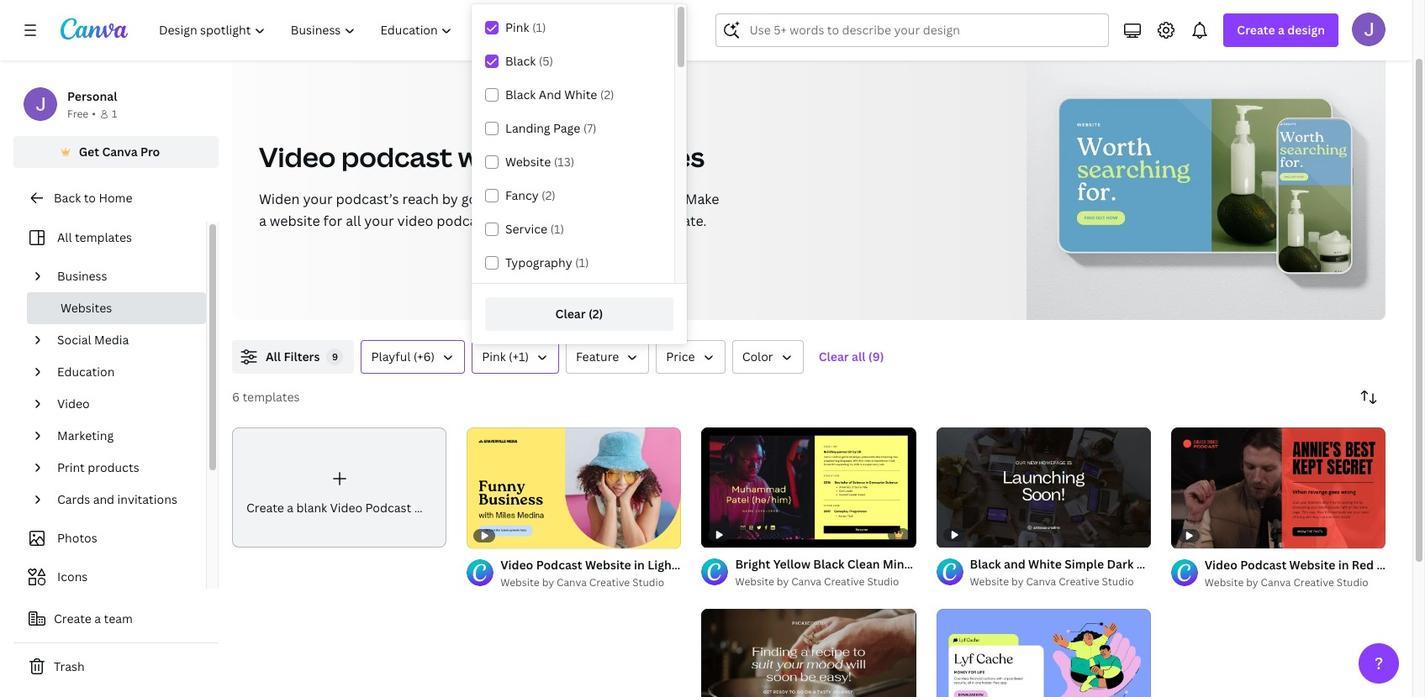 Task type: vqa. For each thing, say whether or not it's contained in the screenshot.
Creative in Black and White Simple Dark Marketing Site Launch Website Website by Canva Creative Studio
yes



Task type: locate. For each thing, give the bounding box(es) containing it.
1 horizontal spatial your
[[364, 212, 394, 230]]

0 horizontal spatial clear
[[555, 306, 586, 322]]

0 horizontal spatial marketing
[[57, 428, 114, 444]]

landing page (7)
[[505, 120, 597, 136]]

podcast for websites
[[461, 13, 507, 29]]

stunning
[[541, 212, 598, 230]]

video inside video podcast website in red black dy website by canva creative studio
[[1205, 557, 1238, 573]]

clear up feature
[[555, 306, 586, 322]]

a left design
[[1278, 22, 1285, 38]]

all left the (9)
[[852, 349, 866, 365]]

a inside create a design dropdown button
[[1278, 22, 1285, 38]]

(+1)
[[509, 349, 529, 365]]

video for video podcast websites
[[426, 13, 458, 29]]

podcast up reach
[[341, 139, 453, 175]]

1 vertical spatial website
[[270, 212, 320, 230]]

podcast left the websites
[[461, 13, 507, 29]]

playful
[[371, 349, 411, 365]]

1 vertical spatial podcast
[[341, 139, 453, 175]]

0 horizontal spatial podcast
[[341, 139, 453, 175]]

0 vertical spatial clear
[[555, 306, 586, 322]]

1 vertical spatial home
[[99, 190, 132, 206]]

beyond
[[500, 190, 549, 209]]

a for team
[[94, 611, 101, 627]]

website down landing
[[458, 139, 562, 175]]

photos
[[57, 531, 97, 546]]

2 vertical spatial (2)
[[588, 306, 603, 322]]

0 vertical spatial all
[[57, 230, 72, 245]]

create left design
[[1237, 22, 1275, 38]]

0 horizontal spatial all
[[346, 212, 361, 230]]

•
[[92, 107, 96, 121]]

1 horizontal spatial podcast
[[461, 13, 507, 29]]

platforms.
[[615, 190, 682, 209]]

all right for
[[346, 212, 361, 230]]

and left simple
[[1004, 557, 1026, 573]]

all inside button
[[852, 349, 866, 365]]

(1) for service (1)
[[550, 221, 564, 237]]

2 website by canva creative studio from the left
[[500, 576, 664, 590]]

1 vertical spatial pink
[[482, 349, 506, 365]]

0 horizontal spatial white
[[564, 87, 597, 103]]

4 creative from the left
[[1293, 576, 1334, 590]]

white right and
[[564, 87, 597, 103]]

get canva pro button
[[13, 136, 219, 168]]

get canva pro
[[79, 144, 160, 160]]

website
[[458, 139, 562, 175], [270, 212, 320, 230]]

video
[[426, 13, 458, 29], [259, 139, 336, 175], [57, 396, 90, 412], [330, 500, 362, 516], [1205, 557, 1238, 573]]

clear left the (9)
[[819, 349, 849, 365]]

create left blank
[[246, 500, 284, 516]]

1 horizontal spatial and
[[1004, 557, 1026, 573]]

video podcast website templates
[[259, 139, 705, 175]]

free •
[[67, 107, 96, 121]]

create inside button
[[54, 611, 92, 627]]

(2) inside button
[[588, 306, 603, 322]]

1 horizontal spatial website by canva creative studio
[[735, 575, 899, 590]]

0 vertical spatial podcast
[[461, 13, 507, 29]]

back
[[54, 190, 81, 206]]

1 vertical spatial (2)
[[542, 187, 556, 203]]

website
[[353, 13, 399, 29], [505, 154, 551, 170], [414, 500, 460, 516], [1267, 557, 1313, 573], [1289, 557, 1335, 573], [735, 575, 774, 590], [970, 575, 1009, 590], [500, 576, 540, 590], [1205, 576, 1244, 590]]

1 horizontal spatial white
[[1028, 557, 1062, 573]]

podcast right site
[[1240, 557, 1287, 573]]

a inside create a team button
[[94, 611, 101, 627]]

website link
[[353, 12, 399, 30]]

cards
[[57, 492, 90, 508]]

home
[[232, 13, 266, 29], [99, 190, 132, 206]]

1 website by canva creative studio from the left
[[735, 575, 899, 590]]

templates for 6 templates
[[242, 389, 300, 405]]

3 studio from the left
[[632, 576, 664, 590]]

templates
[[568, 139, 705, 175], [75, 230, 132, 245], [242, 389, 300, 405]]

canva inside video podcast website in red black dy website by canva creative studio
[[1261, 576, 1291, 590]]

(1) for typography (1)
[[575, 255, 589, 271]]

1 creative from the left
[[824, 575, 865, 590]]

(2) right and
[[600, 87, 614, 103]]

widen
[[259, 190, 300, 209]]

back to home
[[54, 190, 132, 206]]

2 horizontal spatial create
[[1237, 22, 1275, 38]]

white
[[564, 87, 597, 103], [1028, 557, 1062, 573]]

0 vertical spatial all
[[346, 212, 361, 230]]

social media link
[[50, 325, 196, 356]]

2 studio from the left
[[1102, 575, 1134, 590]]

0 vertical spatial create
[[1237, 22, 1275, 38]]

0 vertical spatial marketing
[[57, 428, 114, 444]]

0 vertical spatial your
[[303, 190, 333, 209]]

(2) up feature
[[588, 306, 603, 322]]

color
[[742, 349, 773, 365]]

home link
[[232, 12, 266, 30]]

creative
[[824, 575, 865, 590], [1059, 575, 1099, 590], [589, 576, 630, 590], [1293, 576, 1334, 590]]

black for black and white (2)
[[505, 87, 536, 103]]

1
[[112, 107, 117, 121]]

0 horizontal spatial website
[[270, 212, 320, 230]]

1 horizontal spatial website
[[458, 139, 562, 175]]

0 horizontal spatial create
[[54, 611, 92, 627]]

podcast
[[365, 500, 411, 516], [1240, 557, 1287, 573]]

(1) up (5)
[[532, 19, 546, 35]]

icons
[[57, 569, 88, 585]]

creative inside black and white simple dark marketing site launch website website by canva creative studio
[[1059, 575, 1099, 590]]

1 horizontal spatial home
[[232, 13, 266, 29]]

1 vertical spatial marketing
[[1136, 557, 1194, 573]]

1 horizontal spatial (1)
[[550, 221, 564, 237]]

0 vertical spatial pink
[[505, 19, 529, 35]]

all
[[346, 212, 361, 230], [852, 349, 866, 365]]

marketing link
[[50, 420, 196, 452]]

video podcast websites
[[426, 13, 560, 29]]

6
[[232, 389, 240, 405]]

pink up black (5)
[[505, 19, 529, 35]]

website by canva creative studio link
[[735, 574, 916, 591], [970, 574, 1151, 591], [500, 575, 681, 592], [1205, 575, 1386, 592]]

0 vertical spatial (2)
[[600, 87, 614, 103]]

video for video podcast website in red black dy website by canva creative studio
[[1205, 557, 1238, 573]]

studio inside video podcast website in red black dy website by canva creative studio
[[1337, 576, 1369, 590]]

video podcast website templates image
[[1027, 51, 1386, 320], [1027, 51, 1386, 320]]

podcast
[[461, 13, 507, 29], [341, 139, 453, 175]]

templates up platforms.
[[568, 139, 705, 175]]

create inside dropdown button
[[1237, 22, 1275, 38]]

black and white (2)
[[505, 87, 614, 103]]

dy
[[1411, 557, 1425, 573]]

create a blank video podcast website link
[[232, 428, 460, 549]]

1 vertical spatial and
[[1004, 557, 1026, 573]]

0 vertical spatial white
[[564, 87, 597, 103]]

1 vertical spatial all
[[266, 349, 281, 365]]

white inside black and white simple dark marketing site launch website website by canva creative studio
[[1028, 557, 1062, 573]]

creative inside video podcast website in red black dy website by canva creative studio
[[1293, 576, 1334, 590]]

canva
[[102, 144, 138, 160], [601, 212, 641, 230], [791, 575, 821, 590], [1026, 575, 1056, 590], [557, 576, 587, 590], [1261, 576, 1291, 590]]

1 vertical spatial podcast
[[1240, 557, 1287, 573]]

templates down back to home
[[75, 230, 132, 245]]

2 vertical spatial create
[[54, 611, 92, 627]]

website (13)
[[505, 154, 575, 170]]

studio inside black and white simple dark marketing site launch website website by canva creative studio
[[1102, 575, 1134, 590]]

a inside create a blank video podcast website element
[[287, 500, 294, 516]]

black inside black and white simple dark marketing site launch website website by canva creative studio
[[970, 557, 1001, 573]]

and inside black and white simple dark marketing site launch website website by canva creative studio
[[1004, 557, 1026, 573]]

business
[[57, 268, 107, 284]]

1 vertical spatial clear
[[819, 349, 849, 365]]

website by canva creative studio for 2nd website by canva creative studio link from right
[[500, 576, 664, 590]]

2 vertical spatial (1)
[[575, 255, 589, 271]]

black for black and white simple dark marketing site launch website website by canva creative studio
[[970, 557, 1001, 573]]

and
[[539, 87, 561, 103]]

1 horizontal spatial all
[[852, 349, 866, 365]]

1 horizontal spatial clear
[[819, 349, 849, 365]]

black inside video podcast website in red black dy website by canva creative studio
[[1377, 557, 1408, 573]]

1 vertical spatial create
[[246, 500, 284, 516]]

video link
[[50, 388, 196, 420]]

canva inside black and white simple dark marketing site launch website website by canva creative studio
[[1026, 575, 1056, 590]]

in
[[1338, 557, 1349, 573]]

studio
[[867, 575, 899, 590], [1102, 575, 1134, 590], [632, 576, 664, 590], [1337, 576, 1369, 590]]

white left simple
[[1028, 557, 1062, 573]]

2 creative from the left
[[1059, 575, 1099, 590]]

and
[[93, 492, 114, 508], [1004, 557, 1026, 573]]

marketing up print products
[[57, 428, 114, 444]]

black for black (5)
[[505, 53, 536, 69]]

pink left the (+1)
[[482, 349, 506, 365]]

4 studio from the left
[[1337, 576, 1369, 590]]

2 vertical spatial templates
[[242, 389, 300, 405]]

1 vertical spatial all
[[852, 349, 866, 365]]

(2)
[[600, 87, 614, 103], [542, 187, 556, 203], [588, 306, 603, 322]]

templates right 6
[[242, 389, 300, 405]]

all inside widen your podcast's reach by going beyond the usual platforms. make a website for all your video podcasts with a stunning canva template.
[[346, 212, 361, 230]]

clear for clear (2)
[[555, 306, 586, 322]]

1 vertical spatial white
[[1028, 557, 1062, 573]]

trash link
[[13, 651, 219, 684]]

1 horizontal spatial templates
[[242, 389, 300, 405]]

page
[[553, 120, 580, 136]]

pink inside the pink (+1) button
[[482, 349, 506, 365]]

0 vertical spatial podcast
[[365, 500, 411, 516]]

all down back at the top left of the page
[[57, 230, 72, 245]]

0 vertical spatial and
[[93, 492, 114, 508]]

1 horizontal spatial all
[[266, 349, 281, 365]]

(1) right typography
[[575, 255, 589, 271]]

canva inside widen your podcast's reach by going beyond the usual platforms. make a website for all your video podcasts with a stunning canva template.
[[601, 212, 641, 230]]

0 vertical spatial (1)
[[532, 19, 546, 35]]

pink
[[505, 19, 529, 35], [482, 349, 506, 365]]

and right cards on the bottom of the page
[[93, 492, 114, 508]]

4 website by canva creative studio link from the left
[[1205, 575, 1386, 592]]

create a team
[[54, 611, 133, 627]]

1 vertical spatial templates
[[75, 230, 132, 245]]

your up for
[[303, 190, 333, 209]]

website by canva creative studio for fourth website by canva creative studio link from the right
[[735, 575, 899, 590]]

a left team
[[94, 611, 101, 627]]

0 horizontal spatial website by canva creative studio
[[500, 576, 664, 590]]

1 horizontal spatial podcast
[[1240, 557, 1287, 573]]

0 horizontal spatial all
[[57, 230, 72, 245]]

playful (+6)
[[371, 349, 435, 365]]

0 horizontal spatial and
[[93, 492, 114, 508]]

clear (2) button
[[485, 298, 673, 331]]

(1) down the
[[550, 221, 564, 237]]

canva inside get canva pro button
[[102, 144, 138, 160]]

2 horizontal spatial templates
[[568, 139, 705, 175]]

price button
[[656, 341, 725, 374]]

marketing left site
[[1136, 557, 1194, 573]]

3 website by canva creative studio link from the left
[[500, 575, 681, 592]]

icons link
[[24, 562, 196, 594]]

0 horizontal spatial (1)
[[532, 19, 546, 35]]

1 horizontal spatial marketing
[[1136, 557, 1194, 573]]

top level navigation element
[[148, 13, 676, 47]]

0 horizontal spatial your
[[303, 190, 333, 209]]

websites
[[510, 13, 560, 29]]

(2) right fancy
[[542, 187, 556, 203]]

all
[[57, 230, 72, 245], [266, 349, 281, 365]]

print products link
[[50, 452, 196, 484]]

all templates
[[57, 230, 132, 245]]

2 horizontal spatial (1)
[[575, 255, 589, 271]]

website down widen
[[270, 212, 320, 230]]

launch
[[1222, 557, 1264, 573]]

red
[[1352, 557, 1374, 573]]

your down podcast's
[[364, 212, 394, 230]]

(13)
[[554, 154, 575, 170]]

a left blank
[[287, 500, 294, 516]]

0 horizontal spatial templates
[[75, 230, 132, 245]]

all left filters
[[266, 349, 281, 365]]

clear all (9) button
[[810, 341, 892, 374]]

podcast right blank
[[365, 500, 411, 516]]

podcast's
[[336, 190, 399, 209]]

0 vertical spatial templates
[[568, 139, 705, 175]]

0 horizontal spatial home
[[99, 190, 132, 206]]

create for create a team
[[54, 611, 92, 627]]

print products
[[57, 460, 139, 476]]

clear
[[555, 306, 586, 322], [819, 349, 849, 365]]

a for design
[[1278, 22, 1285, 38]]

1 vertical spatial (1)
[[550, 221, 564, 237]]

jacob simon image
[[1352, 13, 1386, 46]]

media
[[94, 332, 129, 348]]

filters
[[284, 349, 320, 365]]

None search field
[[716, 13, 1109, 47]]

create down icons
[[54, 611, 92, 627]]

0 vertical spatial home
[[232, 13, 266, 29]]

1 horizontal spatial create
[[246, 500, 284, 516]]

marketing
[[57, 428, 114, 444], [1136, 557, 1194, 573]]

price
[[666, 349, 695, 365]]

(2) for clear (2)
[[588, 306, 603, 322]]



Task type: describe. For each thing, give the bounding box(es) containing it.
site
[[1197, 557, 1219, 573]]

website inside widen your podcast's reach by going beyond the usual platforms. make a website for all your video podcasts with a stunning canva template.
[[270, 212, 320, 230]]

for
[[323, 212, 342, 230]]

landing
[[505, 120, 550, 136]]

9 filter options selected element
[[327, 349, 343, 366]]

and for cards
[[93, 492, 114, 508]]

podcasts
[[437, 212, 496, 230]]

Search search field
[[749, 14, 1098, 46]]

service
[[505, 221, 547, 237]]

pink for pink (+1)
[[482, 349, 506, 365]]

business link
[[50, 261, 196, 293]]

typography
[[505, 255, 572, 271]]

get
[[79, 144, 99, 160]]

pink for pink (1)
[[505, 19, 529, 35]]

0 vertical spatial website
[[458, 139, 562, 175]]

1 website by canva creative studio link from the left
[[735, 574, 916, 591]]

video podcast website in red black dy link
[[1205, 556, 1425, 575]]

marketing inside black and white simple dark marketing site launch website website by canva creative studio
[[1136, 557, 1194, 573]]

podcast inside video podcast website in red black dy website by canva creative studio
[[1240, 557, 1287, 573]]

video for video podcast website templates
[[259, 139, 336, 175]]

clear (2)
[[555, 306, 603, 322]]

all for all templates
[[57, 230, 72, 245]]

feature button
[[566, 341, 649, 374]]

black and white simple dark marketing site launch website link
[[970, 556, 1313, 574]]

social media
[[57, 332, 129, 348]]

9
[[332, 351, 338, 363]]

all templates link
[[24, 222, 196, 254]]

free
[[67, 107, 88, 121]]

by inside video podcast website in red black dy website by canva creative studio
[[1246, 576, 1258, 590]]

Sort by button
[[1352, 381, 1386, 414]]

the
[[552, 190, 574, 209]]

create a team button
[[13, 603, 219, 636]]

video podcast website in red black dy website by canva creative studio
[[1205, 557, 1425, 590]]

clear all (9)
[[819, 349, 884, 365]]

typography (1)
[[505, 255, 589, 271]]

by inside black and white simple dark marketing site launch website website by canva creative studio
[[1011, 575, 1024, 590]]

playful (+6) button
[[361, 341, 465, 374]]

social
[[57, 332, 91, 348]]

fancy
[[505, 187, 539, 203]]

create a blank video podcast website element
[[232, 428, 460, 549]]

a for blank
[[287, 500, 294, 516]]

(1) for pink (1)
[[532, 19, 546, 35]]

white for and
[[564, 87, 597, 103]]

3 creative from the left
[[589, 576, 630, 590]]

blank
[[296, 500, 327, 516]]

0 horizontal spatial podcast
[[365, 500, 411, 516]]

service (1)
[[505, 221, 564, 237]]

education link
[[50, 356, 196, 388]]

a right with
[[531, 212, 538, 230]]

dark
[[1107, 557, 1134, 573]]

(2) for fancy (2)
[[542, 187, 556, 203]]

1 vertical spatial your
[[364, 212, 394, 230]]

design
[[1287, 22, 1325, 38]]

a down widen
[[259, 212, 266, 230]]

websites
[[61, 300, 112, 316]]

by inside widen your podcast's reach by going beyond the usual platforms. make a website for all your video podcasts with a stunning canva template.
[[442, 190, 458, 209]]

products
[[88, 460, 139, 476]]

black (5)
[[505, 53, 553, 69]]

reach
[[402, 190, 439, 209]]

pink (+1)
[[482, 349, 529, 365]]

create for create a blank video podcast website
[[246, 500, 284, 516]]

(+6)
[[413, 349, 435, 365]]

team
[[104, 611, 133, 627]]

6 templates
[[232, 389, 300, 405]]

fancy (2)
[[505, 187, 556, 203]]

video for video
[[57, 396, 90, 412]]

templates for all templates
[[75, 230, 132, 245]]

video
[[397, 212, 433, 230]]

pink (1)
[[505, 19, 546, 35]]

1 studio from the left
[[867, 575, 899, 590]]

(5)
[[539, 53, 553, 69]]

cards and invitations link
[[50, 484, 196, 516]]

pink (+1) button
[[472, 341, 559, 374]]

print
[[57, 460, 85, 476]]

create a design
[[1237, 22, 1325, 38]]

podcast for website
[[341, 139, 453, 175]]

widen your podcast's reach by going beyond the usual platforms. make a website for all your video podcasts with a stunning canva template.
[[259, 190, 719, 230]]

usual
[[577, 190, 612, 209]]

going
[[461, 190, 496, 209]]

photos link
[[24, 523, 196, 555]]

(9)
[[868, 349, 884, 365]]

all for all filters
[[266, 349, 281, 365]]

2 website by canva creative studio link from the left
[[970, 574, 1151, 591]]

white for and
[[1028, 557, 1062, 573]]

invitations
[[117, 492, 177, 508]]

feature
[[576, 349, 619, 365]]

template.
[[645, 212, 707, 230]]

cards and invitations
[[57, 492, 177, 508]]

with
[[499, 212, 527, 230]]

pro
[[140, 144, 160, 160]]

create a blank video podcast website
[[246, 500, 460, 516]]

create a design button
[[1224, 13, 1338, 47]]

to
[[84, 190, 96, 206]]

and for black
[[1004, 557, 1026, 573]]

clear for clear all (9)
[[819, 349, 849, 365]]

education
[[57, 364, 115, 380]]

back to home link
[[13, 182, 219, 215]]

all filters
[[266, 349, 320, 365]]

(7)
[[583, 120, 597, 136]]

create for create a design
[[1237, 22, 1275, 38]]

color button
[[732, 341, 803, 374]]



